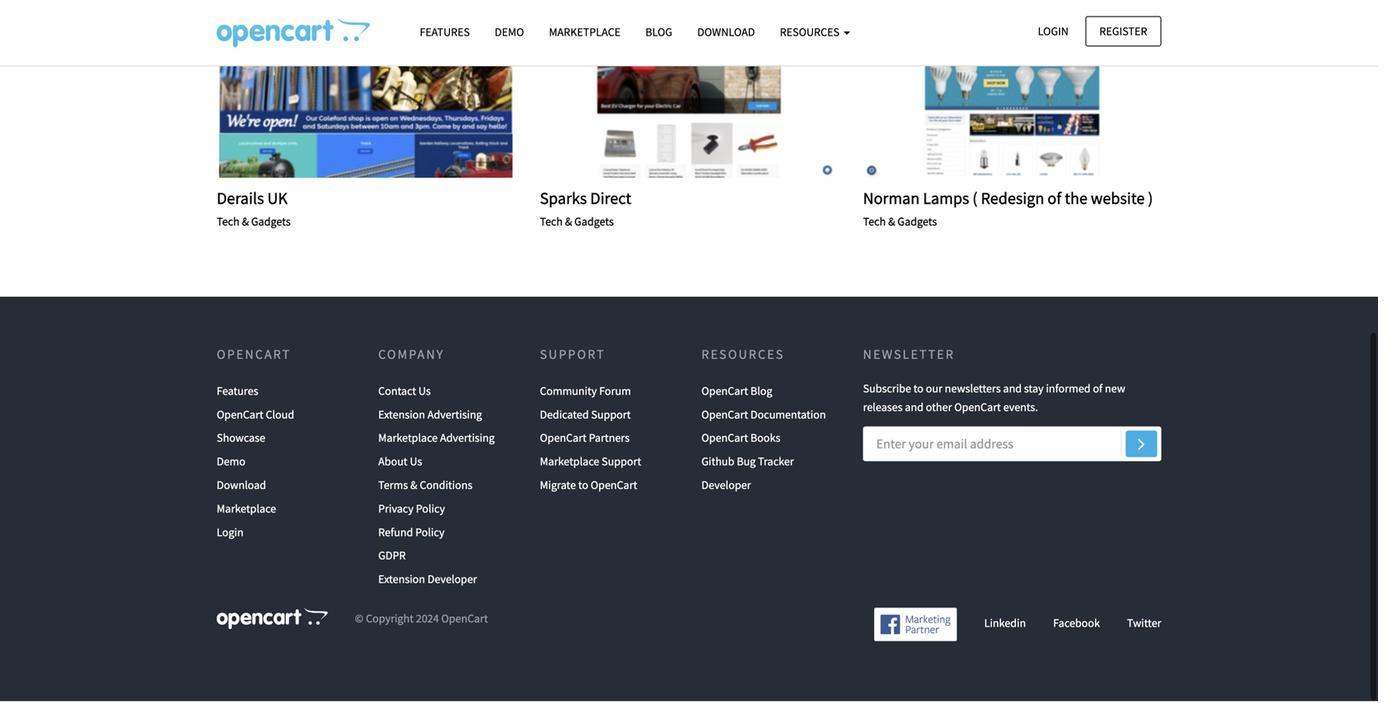 Task type: describe. For each thing, give the bounding box(es) containing it.
register
[[1100, 24, 1148, 39]]

dedicated
[[540, 408, 589, 423]]

contact
[[379, 384, 416, 399]]

download link for demo
[[217, 474, 266, 498]]

© copyright 2024 opencart
[[355, 612, 488, 627]]

new
[[1106, 382, 1126, 397]]

facebook link
[[1054, 617, 1101, 631]]

1 vertical spatial demo link
[[217, 451, 246, 474]]

about
[[379, 455, 408, 470]]

0 horizontal spatial marketplace link
[[217, 498, 276, 521]]

extension developer link
[[379, 568, 477, 592]]

of inside norman lamps ( redesign of the website ) tech & gadgets
[[1048, 189, 1062, 209]]

tech for sparks
[[540, 215, 563, 230]]

us for about us
[[410, 455, 422, 470]]

opencart documentation
[[702, 408, 826, 423]]

sparks
[[540, 189, 587, 209]]

github
[[702, 455, 735, 470]]

download link for blog
[[685, 17, 768, 47]]

tracker
[[759, 455, 794, 470]]

1 horizontal spatial blog
[[751, 384, 773, 399]]

extension advertising
[[379, 408, 482, 423]]

project for uk
[[355, 88, 412, 103]]

norman lamps ( redesign of the website ) tech & gadgets
[[864, 189, 1154, 230]]

1 horizontal spatial developer
[[702, 478, 751, 493]]

migrate to opencart
[[540, 478, 638, 493]]

documentation
[[751, 408, 826, 423]]

view for uk
[[320, 88, 351, 103]]

extension developer
[[379, 573, 477, 588]]

bug
[[737, 455, 756, 470]]

developer inside extension developer link
[[428, 573, 477, 588]]

0 vertical spatial login link
[[1024, 16, 1083, 46]]

1 vertical spatial login link
[[217, 521, 244, 545]]

opencart cloud
[[217, 408, 294, 423]]

redesign
[[982, 189, 1045, 209]]

opencart cloud link
[[217, 404, 294, 427]]

2024
[[416, 612, 439, 627]]

Enter your email address text field
[[864, 428, 1162, 462]]

subscribe
[[864, 382, 912, 397]]

terms
[[379, 478, 408, 493]]

derails
[[217, 189, 264, 209]]

about us
[[379, 455, 422, 470]]

support for marketplace
[[602, 455, 642, 470]]

refund policy link
[[379, 521, 445, 545]]

view for direct
[[644, 88, 675, 103]]

of inside 'subscribe to our newsletters and stay informed of new releases and other opencart events.'
[[1094, 382, 1103, 397]]

opencart partners
[[540, 431, 630, 446]]

privacy
[[379, 502, 414, 517]]

0 horizontal spatial and
[[905, 400, 924, 415]]

features link for opencart cloud
[[217, 380, 258, 404]]

forum
[[600, 384, 631, 399]]

migrate
[[540, 478, 576, 493]]

view project for uk
[[320, 88, 412, 103]]

©
[[355, 612, 364, 627]]

demo for topmost the demo link
[[495, 24, 524, 39]]

privacy policy
[[379, 502, 445, 517]]

terms & conditions
[[379, 478, 473, 493]]

)
[[1149, 189, 1154, 209]]

informed
[[1047, 382, 1091, 397]]

features link for demo
[[408, 17, 483, 47]]

& inside the derails uk tech & gadgets
[[242, 215, 249, 230]]

the
[[1065, 189, 1088, 209]]

opencart for opencart cloud
[[217, 408, 264, 423]]

refund
[[379, 526, 413, 540]]

copyright
[[366, 612, 414, 627]]

contact us link
[[379, 380, 431, 404]]

opencart for opencart partners
[[540, 431, 587, 446]]

opencart for opencart documentation
[[702, 408, 749, 423]]

linkedin link
[[985, 617, 1027, 631]]

view for lamps
[[967, 88, 998, 103]]

twitter link
[[1128, 617, 1162, 631]]

subscribe to our newsletters and stay informed of new releases and other opencart events.
[[864, 382, 1126, 415]]

opencart documentation link
[[702, 404, 826, 427]]

community forum
[[540, 384, 631, 399]]

project for lamps
[[1002, 88, 1058, 103]]

opencart - showcase image
[[217, 17, 370, 47]]

twitter
[[1128, 617, 1162, 631]]

(
[[973, 189, 978, 209]]

community forum link
[[540, 380, 631, 404]]

& right terms at the left bottom of the page
[[411, 478, 418, 493]]

facebook marketing partner image
[[875, 609, 958, 642]]

sparks direct tech & gadgets
[[540, 189, 632, 230]]

uk
[[268, 189, 288, 209]]

contact us
[[379, 384, 431, 399]]

books
[[751, 431, 781, 446]]

& inside sparks direct tech & gadgets
[[565, 215, 572, 230]]

marketplace advertising
[[379, 431, 495, 446]]

terms & conditions link
[[379, 474, 473, 498]]

dedicated support link
[[540, 404, 631, 427]]

advertising for marketplace advertising
[[440, 431, 495, 446]]

features for demo
[[420, 24, 470, 39]]

0 vertical spatial marketplace link
[[537, 17, 633, 47]]

tech inside norman lamps ( redesign of the website ) tech & gadgets
[[864, 215, 886, 230]]

our
[[926, 382, 943, 397]]

newsletters
[[945, 382, 1001, 397]]

opencart for opencart books
[[702, 431, 749, 446]]

resources link
[[768, 17, 863, 47]]

opencart inside 'subscribe to our newsletters and stay informed of new releases and other opencart events.'
[[955, 400, 1002, 415]]

0 vertical spatial blog
[[646, 24, 673, 39]]

1 vertical spatial login
[[217, 526, 244, 540]]

derails uk tech & gadgets
[[217, 189, 291, 230]]

advertising for extension advertising
[[428, 408, 482, 423]]

refund policy
[[379, 526, 445, 540]]

showcase link
[[217, 427, 266, 451]]

cloud
[[266, 408, 294, 423]]

gdpr link
[[379, 545, 406, 568]]

blog link
[[633, 17, 685, 47]]

opencart books
[[702, 431, 781, 446]]

support for dedicated
[[592, 408, 631, 423]]

marketplace support link
[[540, 451, 642, 474]]

dedicated support
[[540, 408, 631, 423]]



Task type: vqa. For each thing, say whether or not it's contained in the screenshot.
Community
yes



Task type: locate. For each thing, give the bounding box(es) containing it.
support down partners
[[602, 455, 642, 470]]

0 horizontal spatial view project link
[[320, 86, 412, 105]]

1 view from the left
[[320, 88, 351, 103]]

releases
[[864, 400, 903, 415]]

stay
[[1025, 382, 1044, 397]]

privacy policy link
[[379, 498, 445, 521]]

2 tech from the left
[[540, 215, 563, 230]]

resources
[[780, 24, 842, 39], [702, 347, 785, 364]]

3 gadgets from the left
[[898, 215, 938, 230]]

opencart
[[217, 347, 291, 364], [702, 384, 749, 399], [955, 400, 1002, 415], [217, 408, 264, 423], [702, 408, 749, 423], [540, 431, 587, 446], [702, 431, 749, 446], [591, 478, 638, 493], [442, 612, 488, 627]]

2 horizontal spatial view
[[967, 88, 998, 103]]

0 horizontal spatial demo link
[[217, 451, 246, 474]]

opencart up opencart cloud
[[217, 347, 291, 364]]

0 horizontal spatial features
[[217, 384, 258, 399]]

tech
[[217, 215, 240, 230], [540, 215, 563, 230], [864, 215, 886, 230]]

1 view project from the left
[[320, 88, 412, 103]]

0 vertical spatial to
[[914, 382, 924, 397]]

other
[[926, 400, 953, 415]]

1 horizontal spatial download
[[698, 24, 756, 39]]

newsletter
[[864, 347, 955, 364]]

0 horizontal spatial login link
[[217, 521, 244, 545]]

2 horizontal spatial tech
[[864, 215, 886, 230]]

to down the marketplace support link
[[579, 478, 589, 493]]

1 horizontal spatial tech
[[540, 215, 563, 230]]

0 vertical spatial resources
[[780, 24, 842, 39]]

1 tech from the left
[[217, 215, 240, 230]]

view project for direct
[[644, 88, 735, 103]]

gadgets for direct
[[575, 215, 614, 230]]

1 vertical spatial download link
[[217, 474, 266, 498]]

0 horizontal spatial download link
[[217, 474, 266, 498]]

0 vertical spatial extension
[[379, 408, 425, 423]]

about us link
[[379, 451, 422, 474]]

us
[[419, 384, 431, 399], [410, 455, 422, 470]]

opencart inside opencart documentation link
[[702, 408, 749, 423]]

to
[[914, 382, 924, 397], [579, 478, 589, 493]]

0 horizontal spatial view
[[320, 88, 351, 103]]

0 horizontal spatial project
[[355, 88, 412, 103]]

0 vertical spatial login
[[1039, 24, 1069, 39]]

policy down privacy policy link
[[416, 526, 445, 540]]

0 horizontal spatial view project
[[320, 88, 412, 103]]

0 vertical spatial features link
[[408, 17, 483, 47]]

tech inside the derails uk tech & gadgets
[[217, 215, 240, 230]]

support
[[540, 347, 606, 364], [592, 408, 631, 423], [602, 455, 642, 470]]

developer down 'github'
[[702, 478, 751, 493]]

1 horizontal spatial view
[[644, 88, 675, 103]]

project
[[355, 88, 412, 103], [679, 88, 735, 103], [1002, 88, 1058, 103]]

opencart down opencart blog link
[[702, 408, 749, 423]]

gadgets down uk
[[251, 215, 291, 230]]

direct
[[591, 189, 632, 209]]

0 horizontal spatial features link
[[217, 380, 258, 404]]

1 horizontal spatial and
[[1004, 382, 1022, 397]]

website
[[1092, 189, 1145, 209]]

3 view from the left
[[967, 88, 998, 103]]

opencart inside migrate to opencart link
[[591, 478, 638, 493]]

tech down derails
[[217, 215, 240, 230]]

extension advertising link
[[379, 404, 482, 427]]

1 vertical spatial extension
[[379, 573, 425, 588]]

register link
[[1086, 16, 1162, 46]]

angle right image
[[1139, 435, 1146, 455]]

1 vertical spatial of
[[1094, 382, 1103, 397]]

1 horizontal spatial view project link
[[644, 86, 735, 105]]

1 vertical spatial demo
[[217, 455, 246, 470]]

extension
[[379, 408, 425, 423], [379, 573, 425, 588]]

opencart blog
[[702, 384, 773, 399]]

lamps
[[924, 189, 970, 209]]

3 project from the left
[[1002, 88, 1058, 103]]

github bug tracker
[[702, 455, 794, 470]]

extension for extension developer
[[379, 573, 425, 588]]

opencart up showcase
[[217, 408, 264, 423]]

opencart for opencart
[[217, 347, 291, 364]]

2 horizontal spatial view project link
[[967, 86, 1058, 105]]

0 vertical spatial demo link
[[483, 17, 537, 47]]

2 horizontal spatial gadgets
[[898, 215, 938, 230]]

extension for extension advertising
[[379, 408, 425, 423]]

& down norman
[[889, 215, 896, 230]]

features
[[420, 24, 470, 39], [217, 384, 258, 399]]

opencart blog link
[[702, 380, 773, 404]]

marketplace up migrate
[[540, 455, 600, 470]]

0 horizontal spatial demo
[[217, 455, 246, 470]]

facebook
[[1054, 617, 1101, 631]]

0 horizontal spatial gadgets
[[251, 215, 291, 230]]

to for migrate
[[579, 478, 589, 493]]

1 view project link from the left
[[320, 86, 412, 105]]

and
[[1004, 382, 1022, 397], [905, 400, 924, 415]]

conditions
[[420, 478, 473, 493]]

and left other
[[905, 400, 924, 415]]

0 vertical spatial of
[[1048, 189, 1062, 209]]

1 vertical spatial support
[[592, 408, 631, 423]]

0 horizontal spatial download
[[217, 478, 266, 493]]

& inside norman lamps ( redesign of the website ) tech & gadgets
[[889, 215, 896, 230]]

tech for derails
[[217, 215, 240, 230]]

1 horizontal spatial to
[[914, 382, 924, 397]]

1 vertical spatial advertising
[[440, 431, 495, 446]]

us up extension advertising
[[419, 384, 431, 399]]

marketplace left blog link
[[549, 24, 621, 39]]

of
[[1048, 189, 1062, 209], [1094, 382, 1103, 397]]

0 vertical spatial us
[[419, 384, 431, 399]]

download right blog link
[[698, 24, 756, 39]]

1 extension from the top
[[379, 408, 425, 423]]

marketplace support
[[540, 455, 642, 470]]

opencart inside opencart books link
[[702, 431, 749, 446]]

0 vertical spatial features
[[420, 24, 470, 39]]

derails uk image
[[217, 13, 515, 179]]

1 horizontal spatial demo link
[[483, 17, 537, 47]]

us for contact us
[[419, 384, 431, 399]]

to inside 'subscribe to our newsletters and stay informed of new releases and other opencart events.'
[[914, 382, 924, 397]]

0 vertical spatial download
[[698, 24, 756, 39]]

community
[[540, 384, 597, 399]]

1 vertical spatial policy
[[416, 526, 445, 540]]

3 view project link from the left
[[967, 86, 1058, 105]]

2 project from the left
[[679, 88, 735, 103]]

opencart inside opencart partners link
[[540, 431, 587, 446]]

opencart inside opencart blog link
[[702, 384, 749, 399]]

2 view project link from the left
[[644, 86, 735, 105]]

marketplace down showcase link
[[217, 502, 276, 517]]

1 vertical spatial and
[[905, 400, 924, 415]]

&
[[242, 215, 249, 230], [565, 215, 572, 230], [889, 215, 896, 230], [411, 478, 418, 493]]

sparks direct image
[[540, 13, 839, 179]]

gadgets for uk
[[251, 215, 291, 230]]

policy for privacy policy
[[416, 502, 445, 517]]

1 gadgets from the left
[[251, 215, 291, 230]]

migrate to opencart link
[[540, 474, 638, 498]]

1 horizontal spatial download link
[[685, 17, 768, 47]]

opencart up 'github'
[[702, 431, 749, 446]]

2 view project from the left
[[644, 88, 735, 103]]

extension down the gdpr link
[[379, 573, 425, 588]]

opencart right '2024'
[[442, 612, 488, 627]]

1 vertical spatial marketplace link
[[217, 498, 276, 521]]

1 vertical spatial developer
[[428, 573, 477, 588]]

2 policy from the top
[[416, 526, 445, 540]]

to left our
[[914, 382, 924, 397]]

0 vertical spatial and
[[1004, 382, 1022, 397]]

opencart down "dedicated"
[[540, 431, 587, 446]]

0 vertical spatial advertising
[[428, 408, 482, 423]]

marketplace advertising link
[[379, 427, 495, 451]]

0 horizontal spatial blog
[[646, 24, 673, 39]]

opencart partners link
[[540, 427, 630, 451]]

marketplace up about us
[[379, 431, 438, 446]]

0 horizontal spatial to
[[579, 478, 589, 493]]

download for blog
[[698, 24, 756, 39]]

1 policy from the top
[[416, 502, 445, 517]]

tech inside sparks direct tech & gadgets
[[540, 215, 563, 230]]

features for opencart cloud
[[217, 384, 258, 399]]

& down sparks
[[565, 215, 572, 230]]

0 vertical spatial developer
[[702, 478, 751, 493]]

1 vertical spatial download
[[217, 478, 266, 493]]

opencart books link
[[702, 427, 781, 451]]

opencart inside opencart cloud link
[[217, 408, 264, 423]]

features link
[[408, 17, 483, 47], [217, 380, 258, 404]]

& down derails
[[242, 215, 249, 230]]

github bug tracker link
[[702, 451, 794, 474]]

view project link for direct
[[644, 86, 735, 105]]

partners
[[589, 431, 630, 446]]

0 horizontal spatial tech
[[217, 215, 240, 230]]

2 extension from the top
[[379, 573, 425, 588]]

1 vertical spatial features
[[217, 384, 258, 399]]

0 vertical spatial support
[[540, 347, 606, 364]]

2 horizontal spatial project
[[1002, 88, 1058, 103]]

project for direct
[[679, 88, 735, 103]]

0 vertical spatial download link
[[685, 17, 768, 47]]

opencart up opencart documentation
[[702, 384, 749, 399]]

1 vertical spatial resources
[[702, 347, 785, 364]]

gadgets
[[251, 215, 291, 230], [575, 215, 614, 230], [898, 215, 938, 230]]

1 horizontal spatial demo
[[495, 24, 524, 39]]

1 vertical spatial us
[[410, 455, 422, 470]]

tech down norman
[[864, 215, 886, 230]]

and up events.
[[1004, 382, 1022, 397]]

2 horizontal spatial view project
[[967, 88, 1058, 103]]

opencart for opencart blog
[[702, 384, 749, 399]]

gadgets inside sparks direct tech & gadgets
[[575, 215, 614, 230]]

opencart image
[[217, 609, 328, 630]]

download link
[[685, 17, 768, 47], [217, 474, 266, 498]]

2 gadgets from the left
[[575, 215, 614, 230]]

showcase
[[217, 431, 266, 446]]

gadgets down norman
[[898, 215, 938, 230]]

us right 'about'
[[410, 455, 422, 470]]

extension down contact us link
[[379, 408, 425, 423]]

support up partners
[[592, 408, 631, 423]]

download down showcase link
[[217, 478, 266, 493]]

1 horizontal spatial marketplace link
[[537, 17, 633, 47]]

0 horizontal spatial of
[[1048, 189, 1062, 209]]

view project link
[[320, 86, 412, 105], [644, 86, 735, 105], [967, 86, 1058, 105]]

demo
[[495, 24, 524, 39], [217, 455, 246, 470]]

1 horizontal spatial features link
[[408, 17, 483, 47]]

1 horizontal spatial of
[[1094, 382, 1103, 397]]

company
[[379, 347, 445, 364]]

marketplace link
[[537, 17, 633, 47], [217, 498, 276, 521]]

view project for lamps
[[967, 88, 1058, 103]]

1 horizontal spatial project
[[679, 88, 735, 103]]

developer link
[[702, 474, 751, 498]]

gadgets inside the derails uk tech & gadgets
[[251, 215, 291, 230]]

3 view project from the left
[[967, 88, 1058, 103]]

opencart down newsletters
[[955, 400, 1002, 415]]

1 vertical spatial blog
[[751, 384, 773, 399]]

view project link for uk
[[320, 86, 412, 105]]

norman lamps  ( redesign of the website ) image
[[864, 13, 1162, 179]]

view project link for lamps
[[967, 86, 1058, 105]]

0 horizontal spatial developer
[[428, 573, 477, 588]]

download for demo
[[217, 478, 266, 493]]

gadgets down direct
[[575, 215, 614, 230]]

to for subscribe
[[914, 382, 924, 397]]

marketplace
[[549, 24, 621, 39], [379, 431, 438, 446], [540, 455, 600, 470], [217, 502, 276, 517]]

policy down 'terms & conditions' link at the left of page
[[416, 502, 445, 517]]

blog
[[646, 24, 673, 39], [751, 384, 773, 399]]

linkedin
[[985, 617, 1027, 631]]

gdpr
[[379, 549, 406, 564]]

demo for the bottom the demo link
[[217, 455, 246, 470]]

2 view from the left
[[644, 88, 675, 103]]

advertising up marketplace advertising
[[428, 408, 482, 423]]

policy for refund policy
[[416, 526, 445, 540]]

1 horizontal spatial login link
[[1024, 16, 1083, 46]]

advertising
[[428, 408, 482, 423], [440, 431, 495, 446]]

1 horizontal spatial gadgets
[[575, 215, 614, 230]]

tech down sparks
[[540, 215, 563, 230]]

1 vertical spatial features link
[[217, 380, 258, 404]]

1 project from the left
[[355, 88, 412, 103]]

developer up '2024'
[[428, 573, 477, 588]]

1 horizontal spatial view project
[[644, 88, 735, 103]]

0 vertical spatial demo
[[495, 24, 524, 39]]

events.
[[1004, 400, 1039, 415]]

3 tech from the left
[[864, 215, 886, 230]]

gadgets inside norman lamps ( redesign of the website ) tech & gadgets
[[898, 215, 938, 230]]

1 horizontal spatial login
[[1039, 24, 1069, 39]]

1 vertical spatial to
[[579, 478, 589, 493]]

0 horizontal spatial login
[[217, 526, 244, 540]]

norman
[[864, 189, 920, 209]]

of left the
[[1048, 189, 1062, 209]]

2 vertical spatial support
[[602, 455, 642, 470]]

support up community
[[540, 347, 606, 364]]

1 horizontal spatial features
[[420, 24, 470, 39]]

0 vertical spatial policy
[[416, 502, 445, 517]]

opencart down the marketplace support link
[[591, 478, 638, 493]]

advertising down extension advertising link
[[440, 431, 495, 446]]

download
[[698, 24, 756, 39], [217, 478, 266, 493]]

of left new
[[1094, 382, 1103, 397]]



